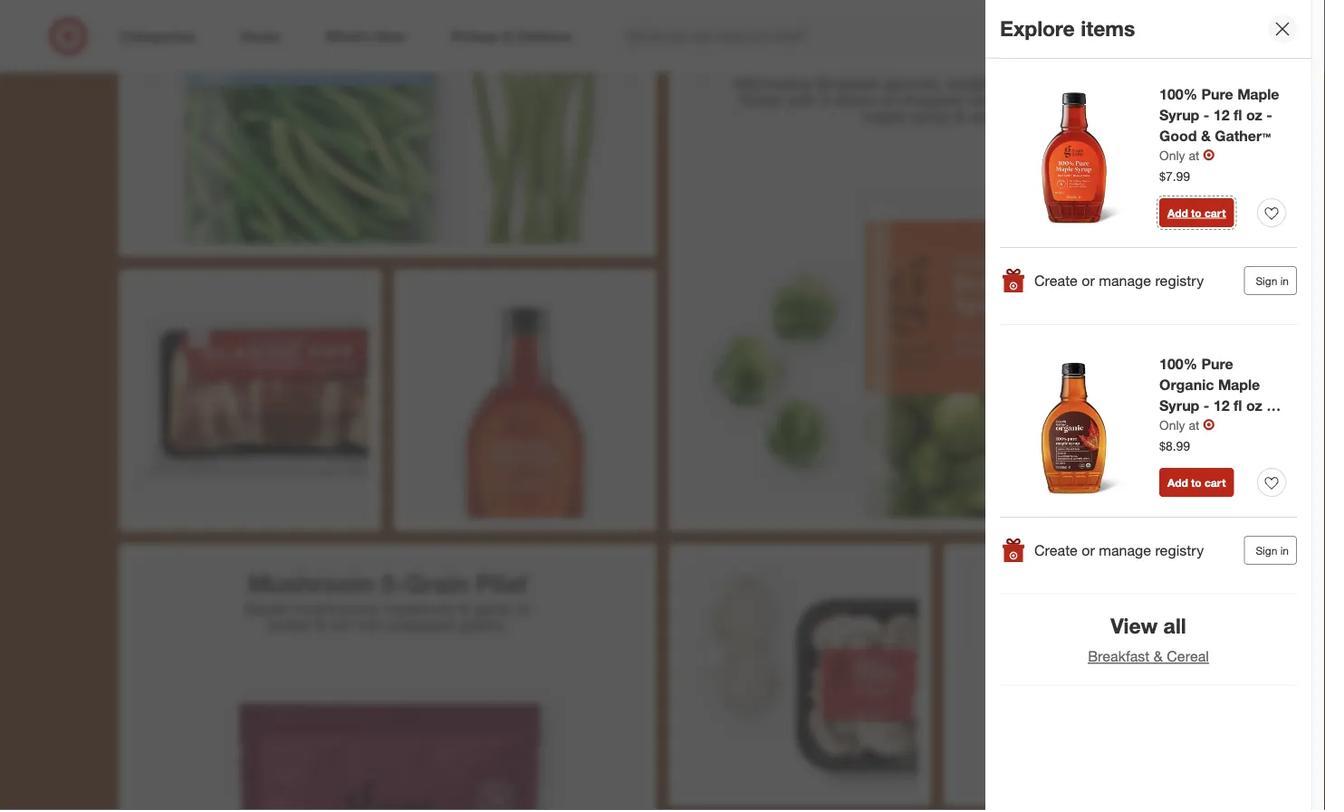 Task type: locate. For each thing, give the bounding box(es) containing it.
1 vertical spatial sign in button
[[1244, 536, 1297, 565]]

2 add from the top
[[1168, 476, 1188, 490]]

1 create or manage registry from the top
[[1035, 272, 1204, 290]]

with left "3"
[[786, 90, 816, 110]]

1 vertical spatial add to cart
[[1168, 476, 1226, 490]]

at inside only at ¬
[[1189, 417, 1200, 433]]

add for 100% pure maple syrup - 12 fl oz - good & gather™
[[1168, 206, 1188, 220]]

grains.
[[460, 615, 507, 635]]

in
[[1281, 274, 1289, 288], [1281, 544, 1289, 558], [518, 599, 531, 619]]

pure
[[1202, 86, 1234, 103], [1202, 356, 1234, 373]]

cereal
[[1167, 648, 1209, 666]]

add to cart button
[[1160, 198, 1234, 227], [1160, 468, 1234, 497]]

pure inside the 100% pure maple syrup - 12 fl oz - good & gather™ only at ¬
[[1202, 86, 1234, 103]]

cart for 100% pure organic maple syrup - 12 fl oz - good & gather™
[[1205, 476, 1226, 490]]

1 vertical spatial to
[[1192, 476, 1202, 490]]

add to cart for 100% pure organic maple syrup - 12 fl oz - good & gather™
[[1168, 476, 1226, 490]]

1 to from the top
[[1192, 206, 1202, 220]]

1 vertical spatial at
[[1189, 417, 1200, 433]]

add to cart button down $7.99
[[1160, 198, 1234, 227]]

1 vertical spatial registry
[[1156, 542, 1204, 560]]

add for 100% pure organic maple syrup - 12 fl oz - good & gather™
[[1168, 476, 1188, 490]]

0 vertical spatial 100%
[[1160, 86, 1198, 103]]

or for 100% pure maple syrup - 12 fl oz - good & gather™
[[1082, 272, 1095, 290]]

1 good from the top
[[1160, 127, 1197, 145]]

microwave
[[734, 74, 812, 93]]

good up $8.99
[[1160, 418, 1197, 435]]

maple up the smash
[[919, 18, 991, 49]]

add
[[1168, 206, 1188, 220], [1168, 476, 1188, 490]]

1 vertical spatial maple
[[1238, 86, 1280, 103]]

brussels left of
[[817, 74, 879, 93]]

sign in for 100% pure maple syrup - 12 fl oz - good & gather™
[[1256, 274, 1289, 288]]

1 create from the top
[[1035, 272, 1078, 290]]

-
[[1204, 106, 1210, 124], [1267, 106, 1273, 124], [1204, 397, 1210, 415], [1267, 397, 1273, 415]]

syrup inside 100% pure organic maple syrup - 12 fl oz - good & gather™
[[1160, 397, 1200, 415]]

at
[[1189, 147, 1200, 163], [1189, 417, 1200, 433]]

1 vertical spatial sign
[[1256, 544, 1278, 558]]

to
[[1192, 206, 1202, 220], [1192, 476, 1202, 490]]

sign in
[[1256, 274, 1289, 288], [1256, 544, 1289, 558]]

pure up organic
[[1202, 356, 1234, 373]]

to for 100% pure maple syrup - 12 fl oz - good & gather™
[[1192, 206, 1202, 220]]

0 vertical spatial fl
[[1234, 106, 1243, 124]]

chopped
[[899, 90, 964, 110]]

12
[[1214, 106, 1230, 124], [1214, 397, 1230, 415]]

100% pure organic maple syrup - 12 fl oz - good & gather™
[[1160, 356, 1273, 435]]

1 vertical spatial good
[[1160, 418, 1197, 435]]

8 link
[[1239, 16, 1279, 56]]

syrup
[[911, 106, 951, 126]]

2 create from the top
[[1035, 542, 1078, 560]]

1 vertical spatial manage
[[1099, 542, 1152, 560]]

0 vertical spatial good
[[1160, 127, 1197, 145]]

0 vertical spatial add
[[1168, 206, 1188, 220]]

or
[[1082, 272, 1095, 290], [1082, 542, 1095, 560]]

maple down 8 link
[[1238, 86, 1280, 103]]

1 vertical spatial pure
[[1202, 356, 1234, 373]]

1 vertical spatial gather™
[[1215, 418, 1271, 435]]

good inside the 100% pure maple syrup - 12 fl oz - good & gather™ only at ¬
[[1160, 127, 1197, 145]]

1 cart from the top
[[1205, 206, 1226, 220]]

create for 100% pure maple syrup - 12 fl oz - good & gather™
[[1035, 272, 1078, 290]]

2 fl from the top
[[1234, 397, 1243, 415]]

oz
[[1247, 106, 1263, 124], [1247, 397, 1263, 415]]

100% inside the 100% pure maple syrup - 12 fl oz - good & gather™ only at ¬
[[1160, 86, 1198, 103]]

1 vertical spatial ¬
[[1204, 416, 1215, 434]]

1 vertical spatial 100%
[[1160, 356, 1198, 373]]

syrup inside the 100% pure maple syrup - 12 fl oz - good & gather™ only at ¬
[[1160, 106, 1200, 124]]

2 add to cart from the top
[[1168, 476, 1226, 490]]

8
[[1266, 19, 1271, 30]]

view all
[[1111, 613, 1187, 639]]

only
[[1160, 147, 1186, 163], [1160, 417, 1186, 433]]

create or manage registry for 100% pure maple syrup - 12 fl oz - good & gather™
[[1035, 272, 1204, 290]]

0 vertical spatial registry
[[1156, 272, 1204, 290]]

2 horizontal spatial with
[[1106, 90, 1136, 110]]

1 manage from the top
[[1099, 272, 1152, 290]]

100% for 100% pure maple syrup - 12 fl oz - good & gather™ only at ¬
[[1160, 86, 1198, 103]]

2 vertical spatial maple
[[1219, 376, 1260, 394]]

add down $7.99
[[1168, 206, 1188, 220]]

sign
[[1256, 274, 1278, 288], [1256, 544, 1278, 558]]

2 oz from the top
[[1247, 397, 1263, 415]]

100% pure maple syrup - 12 fl oz - good & gather™ link
[[1160, 84, 1287, 146]]

2 sign from the top
[[1256, 544, 1278, 558]]

with right the toss
[[1049, 74, 1079, 93]]

2 add to cart button from the top
[[1160, 468, 1234, 497]]

only up $7.99
[[1160, 147, 1186, 163]]

0 vertical spatial in
[[1281, 274, 1289, 288]]

in for 100% pure maple syrup - 12 fl oz - good & gather™
[[1281, 274, 1289, 288]]

sauté
[[245, 599, 287, 619]]

0 vertical spatial cart
[[1205, 206, 1226, 220]]

0 vertical spatial sign in button
[[1244, 266, 1297, 295]]

create or manage registry
[[1035, 272, 1204, 290], [1035, 542, 1204, 560]]

create
[[1035, 272, 1078, 290], [1035, 542, 1078, 560]]

pure inside 100% pure organic maple syrup - 12 fl oz - good & gather™
[[1202, 356, 1234, 373]]

gather™
[[1215, 127, 1271, 145], [1215, 418, 1271, 435]]

1 ¬ from the top
[[1204, 146, 1215, 164]]

1 vertical spatial syrup
[[1160, 397, 1200, 415]]

maple right organic
[[1219, 376, 1260, 394]]

1 fl from the top
[[1234, 106, 1243, 124]]

& inside 100% pure organic maple syrup - 12 fl oz - good & gather™
[[1201, 418, 1211, 435]]

good up $7.99
[[1160, 127, 1197, 145]]

2 sign in from the top
[[1256, 544, 1289, 558]]

sign in button
[[1244, 266, 1297, 295], [1244, 536, 1297, 565]]

syrup up only at ¬
[[1160, 397, 1200, 415]]

1 vertical spatial add
[[1168, 476, 1188, 490]]

cart down the 100% pure maple syrup - 12 fl oz - good & gather™ only at ¬
[[1205, 206, 1226, 220]]

1 sign in button from the top
[[1244, 266, 1297, 295]]

slices
[[834, 90, 876, 110]]

explore items
[[1000, 16, 1136, 41]]

to for 100% pure organic maple syrup - 12 fl oz - good & gather™
[[1192, 476, 1202, 490]]

2 registry from the top
[[1156, 542, 1204, 560]]

good inside 100% pure organic maple syrup - 12 fl oz - good & gather™
[[1160, 418, 1197, 435]]

maple
[[919, 18, 991, 49], [1238, 86, 1280, 103], [1219, 376, 1260, 394]]

2 only from the top
[[1160, 417, 1186, 433]]

0 vertical spatial maple
[[919, 18, 991, 49]]

in for 100% pure organic maple syrup - 12 fl oz - good & gather™
[[1281, 544, 1289, 558]]

only up $8.99
[[1160, 417, 1186, 433]]

0 vertical spatial at
[[1189, 147, 1200, 163]]

0 vertical spatial pure
[[1202, 86, 1234, 103]]

100% up organic
[[1160, 356, 1198, 373]]

0 vertical spatial create
[[1035, 272, 1078, 290]]

maple
[[861, 106, 906, 126]]

¬ inside the 100% pure maple syrup - 12 fl oz - good & gather™ only at ¬
[[1204, 146, 1215, 164]]

smashed maple bacon brussels sprouts microwave brussels sprouts, smash & toss with olive oil. roast with 3 slices of chopped raw bacon. drizzle with maple syrup & serve!
[[734, 18, 1146, 126]]

100% pure organic maple syrup - 12 fl oz - good & gather™ link
[[1160, 354, 1287, 435]]

1 vertical spatial create
[[1035, 542, 1078, 560]]

registry
[[1156, 272, 1204, 290], [1156, 542, 1204, 560]]

1 12 from the top
[[1214, 106, 1230, 124]]

add to cart
[[1168, 206, 1226, 220], [1168, 476, 1226, 490]]

0 vertical spatial oz
[[1247, 106, 1263, 124]]

2 create or manage registry from the top
[[1035, 542, 1204, 560]]

2 gather™ from the top
[[1215, 418, 1271, 435]]

add down $8.99
[[1168, 476, 1188, 490]]

toss
[[1014, 74, 1044, 93]]

with right drizzle
[[1106, 90, 1136, 110]]

1 vertical spatial cart
[[1205, 476, 1226, 490]]

0 vertical spatial sign
[[1256, 274, 1278, 288]]

manage
[[1099, 272, 1152, 290], [1099, 542, 1152, 560]]

2 at from the top
[[1189, 417, 1200, 433]]

100% right oil.
[[1160, 86, 1198, 103]]

2 to from the top
[[1192, 476, 1202, 490]]

What can we help you find? suggestions appear below search field
[[617, 16, 1068, 56]]

only inside the 100% pure maple syrup - 12 fl oz - good & gather™ only at ¬
[[1160, 147, 1186, 163]]

5-
[[381, 568, 405, 599]]

1 add from the top
[[1168, 206, 1188, 220]]

at up $8.99
[[1189, 417, 1200, 433]]

0 vertical spatial add to cart button
[[1160, 198, 1234, 227]]

1 vertical spatial 12
[[1214, 397, 1230, 415]]

explore
[[1000, 16, 1075, 41]]

¬
[[1204, 146, 1215, 164], [1204, 416, 1215, 434]]

0 vertical spatial to
[[1192, 206, 1202, 220]]

1 100% from the top
[[1160, 86, 1198, 103]]

brussels
[[837, 43, 939, 74], [817, 74, 879, 93]]

100% pure organic maple syrup - 12 fl oz - good & gather™ image
[[1000, 354, 1149, 503], [1000, 354, 1149, 503]]

cart down only at ¬
[[1205, 476, 1226, 490]]

sign in for 100% pure organic maple syrup - 12 fl oz - good & gather™
[[1256, 544, 1289, 558]]

100% pure maple syrup - 12 fl oz - good & gather™ image
[[1000, 84, 1149, 233], [1000, 84, 1149, 233]]

2 syrup from the top
[[1160, 397, 1200, 415]]

1 vertical spatial fl
[[1234, 397, 1243, 415]]

breakfast & cereal
[[1088, 648, 1209, 666]]

1 vertical spatial create or manage registry
[[1035, 542, 1204, 560]]

0 vertical spatial add to cart
[[1168, 206, 1226, 220]]

at up $7.99
[[1189, 147, 1200, 163]]

1 vertical spatial or
[[1082, 542, 1095, 560]]

only at ¬
[[1160, 416, 1215, 434]]

1 only from the top
[[1160, 147, 1186, 163]]

2 cart from the top
[[1205, 476, 1226, 490]]

1 registry from the top
[[1156, 272, 1204, 290]]

pure right oil.
[[1202, 86, 1234, 103]]

&
[[999, 74, 1009, 93], [955, 106, 966, 126], [1201, 127, 1211, 145], [1201, 418, 1211, 435], [460, 599, 470, 619], [316, 615, 326, 635], [1154, 648, 1163, 666]]

dialog
[[986, 0, 1326, 811]]

1 vertical spatial sign in
[[1256, 544, 1289, 558]]

0 vertical spatial syrup
[[1160, 106, 1200, 124]]

add to cart button down $8.99
[[1160, 468, 1234, 497]]

0 vertical spatial ¬
[[1204, 146, 1215, 164]]

0 vertical spatial manage
[[1099, 272, 1152, 290]]

sign in button for 100% pure organic maple syrup - 12 fl oz - good & gather™
[[1244, 536, 1297, 565]]

sign for 100% pure organic maple syrup - 12 fl oz - good & gather™
[[1256, 544, 1278, 558]]

1 vertical spatial oz
[[1247, 397, 1263, 415]]

0 vertical spatial sign in
[[1256, 274, 1289, 288]]

maple inside the smashed maple bacon brussels sprouts microwave brussels sprouts, smash & toss with olive oil. roast with 3 slices of chopped raw bacon. drizzle with maple syrup & serve!
[[919, 18, 991, 49]]

manage for 100% pure maple syrup - 12 fl oz - good & gather™
[[1099, 272, 1152, 290]]

1 syrup from the top
[[1160, 106, 1200, 124]]

2 pure from the top
[[1202, 356, 1234, 373]]

1 pure from the top
[[1202, 86, 1234, 103]]

1 oz from the top
[[1247, 106, 1263, 124]]

3
[[821, 90, 830, 110]]

0 vertical spatial 12
[[1214, 106, 1230, 124]]

0 vertical spatial only
[[1160, 147, 1186, 163]]

oz inside the 100% pure maple syrup - 12 fl oz - good & gather™ only at ¬
[[1247, 106, 1263, 124]]

1 sign from the top
[[1256, 274, 1278, 288]]

1 at from the top
[[1189, 147, 1200, 163]]

1 add to cart from the top
[[1168, 206, 1226, 220]]

syrup up $7.99
[[1160, 106, 1200, 124]]

add to cart down $7.99
[[1168, 206, 1226, 220]]

1 vertical spatial in
[[1281, 544, 1289, 558]]

1 gather™ from the top
[[1215, 127, 1271, 145]]

2 good from the top
[[1160, 418, 1197, 435]]

1 vertical spatial add to cart button
[[1160, 468, 1234, 497]]

$8.99
[[1160, 438, 1191, 454]]

mushroom
[[248, 568, 375, 599]]

fl
[[1234, 106, 1243, 124], [1234, 397, 1243, 415]]

grain
[[405, 568, 469, 599]]

1 or from the top
[[1082, 272, 1095, 290]]

add to cart down $8.99
[[1168, 476, 1226, 490]]

hazelnuts
[[386, 599, 455, 619]]

1 add to cart button from the top
[[1160, 198, 1234, 227]]

good
[[1160, 127, 1197, 145], [1160, 418, 1197, 435]]

1 sign in from the top
[[1256, 274, 1289, 288]]

gather™ inside 100% pure organic maple syrup - 12 fl oz - good & gather™
[[1215, 418, 1271, 435]]

100% inside 100% pure organic maple syrup - 12 fl oz - good & gather™
[[1160, 356, 1198, 373]]

2 vertical spatial in
[[518, 599, 531, 619]]

view
[[1111, 613, 1158, 639]]

2 sign in button from the top
[[1244, 536, 1297, 565]]

2 12 from the top
[[1214, 397, 1230, 415]]

mushrooms,
[[291, 599, 381, 619]]

0 vertical spatial or
[[1082, 272, 1095, 290]]

100%
[[1160, 86, 1198, 103], [1160, 356, 1198, 373]]

maple inside 100% pure organic maple syrup - 12 fl oz - good & gather™
[[1219, 376, 1260, 394]]

cart
[[1205, 206, 1226, 220], [1205, 476, 1226, 490]]

olive
[[1083, 74, 1117, 93]]

2 manage from the top
[[1099, 542, 1152, 560]]

drizzle
[[1052, 90, 1101, 110]]

100% for 100% pure organic maple syrup - 12 fl oz - good & gather™
[[1160, 356, 1198, 373]]

0 vertical spatial create or manage registry
[[1035, 272, 1204, 290]]

of
[[880, 90, 894, 110]]

syrup
[[1160, 106, 1200, 124], [1160, 397, 1200, 415]]

1 vertical spatial only
[[1160, 417, 1186, 433]]

gather™ inside the 100% pure maple syrup - 12 fl oz - good & gather™ only at ¬
[[1215, 127, 1271, 145]]

2 100% from the top
[[1160, 356, 1198, 373]]

all
[[1164, 613, 1187, 639]]

2 or from the top
[[1082, 542, 1095, 560]]

with
[[1049, 74, 1079, 93], [786, 90, 816, 110], [1106, 90, 1136, 110]]

0 vertical spatial gather™
[[1215, 127, 1271, 145]]



Task type: describe. For each thing, give the bounding box(es) containing it.
garlic
[[474, 599, 514, 619]]

into
[[358, 615, 385, 635]]

smashed
[[803, 18, 912, 49]]

registry for 100% pure organic maple syrup - 12 fl oz - good & gather™
[[1156, 542, 1204, 560]]

sign in button for 100% pure maple syrup - 12 fl oz - good & gather™
[[1244, 266, 1297, 295]]

add to cart button for 100% pure maple syrup - 12 fl oz - good & gather™
[[1160, 198, 1234, 227]]

fl inside the 100% pure maple syrup - 12 fl oz - good & gather™ only at ¬
[[1234, 106, 1243, 124]]

smash
[[947, 74, 994, 93]]

maple inside the 100% pure maple syrup - 12 fl oz - good & gather™ only at ¬
[[1238, 86, 1280, 103]]

pure for maple
[[1202, 356, 1234, 373]]

brussels up sprouts,
[[837, 43, 939, 74]]

0 horizontal spatial with
[[786, 90, 816, 110]]

& inside the 100% pure maple syrup - 12 fl oz - good & gather™ only at ¬
[[1201, 127, 1211, 145]]

dialog containing explore items
[[986, 0, 1326, 811]]

serve!
[[970, 106, 1014, 126]]

raw
[[968, 90, 994, 110]]

12 inside the 100% pure maple syrup - 12 fl oz - good & gather™ only at ¬
[[1214, 106, 1230, 124]]

prepared
[[389, 615, 455, 635]]

mushroom 5-grain pilaf sauté mushrooms, hazelnuts & garlic in butter & stir into prepared grains.
[[245, 568, 535, 635]]

1 horizontal spatial with
[[1049, 74, 1079, 93]]

bacon
[[998, 18, 1073, 49]]

create for 100% pure organic maple syrup - 12 fl oz - good & gather™
[[1035, 542, 1078, 560]]

sprouts
[[946, 43, 1038, 74]]

stir
[[331, 615, 353, 635]]

100% pure maple syrup - 12 fl oz - good & gather™ only at ¬
[[1160, 86, 1280, 164]]

pure for syrup
[[1202, 86, 1234, 103]]

$7.99
[[1160, 168, 1191, 184]]

sign for 100% pure maple syrup - 12 fl oz - good & gather™
[[1256, 274, 1278, 288]]

at inside the 100% pure maple syrup - 12 fl oz - good & gather™ only at ¬
[[1189, 147, 1200, 163]]

search
[[1055, 29, 1099, 47]]

12 inside 100% pure organic maple syrup - 12 fl oz - good & gather™
[[1214, 397, 1230, 415]]

add to cart button for 100% pure organic maple syrup - 12 fl oz - good & gather™
[[1160, 468, 1234, 497]]

fl inside 100% pure organic maple syrup - 12 fl oz - good & gather™
[[1234, 397, 1243, 415]]

roast
[[740, 90, 782, 110]]

sprouts,
[[884, 74, 942, 93]]

breakfast
[[1088, 648, 1150, 666]]

create or manage registry for 100% pure organic maple syrup - 12 fl oz - good & gather™
[[1035, 542, 1204, 560]]

registry for 100% pure maple syrup - 12 fl oz - good & gather™
[[1156, 272, 1204, 290]]

2 ¬ from the top
[[1204, 416, 1215, 434]]

search button
[[1055, 16, 1099, 60]]

oil.
[[1121, 74, 1141, 93]]

oz inside 100% pure organic maple syrup - 12 fl oz - good & gather™
[[1247, 397, 1263, 415]]

items
[[1081, 16, 1136, 41]]

or for 100% pure organic maple syrup - 12 fl oz - good & gather™
[[1082, 542, 1095, 560]]

cart for 100% pure maple syrup - 12 fl oz - good & gather™
[[1205, 206, 1226, 220]]

butter
[[268, 615, 312, 635]]

organic
[[1160, 376, 1214, 394]]

pilaf
[[476, 568, 528, 599]]

manage for 100% pure organic maple syrup - 12 fl oz - good & gather™
[[1099, 542, 1152, 560]]

breakfast & cereal link
[[1088, 648, 1209, 666]]

bacon.
[[999, 90, 1048, 110]]

add to cart for 100% pure maple syrup - 12 fl oz - good & gather™
[[1168, 206, 1226, 220]]

only inside only at ¬
[[1160, 417, 1186, 433]]

in inside the mushroom 5-grain pilaf sauté mushrooms, hazelnuts & garlic in butter & stir into prepared grains.
[[518, 599, 531, 619]]



Task type: vqa. For each thing, say whether or not it's contained in the screenshot.
the left '3'
no



